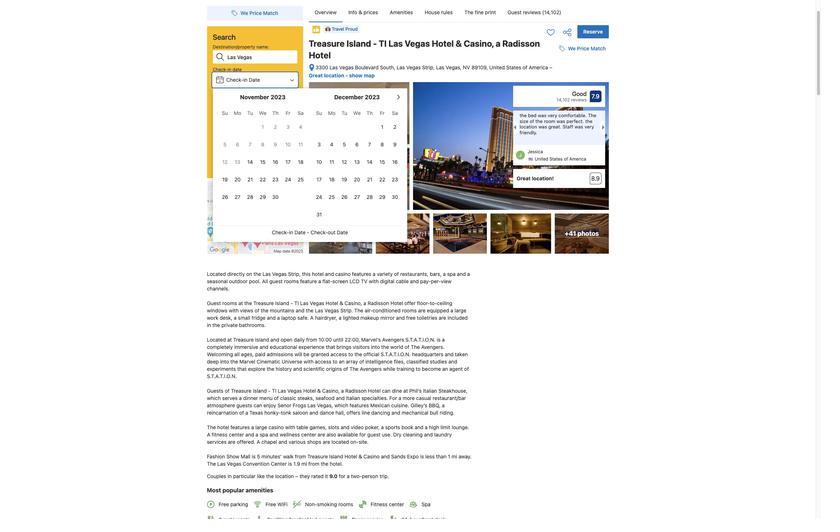 Task type: locate. For each thing, give the bounding box(es) containing it.
into
[[371, 344, 380, 350], [220, 359, 229, 365]]

2 19 from the left
[[342, 176, 347, 183]]

30 inside checkbox
[[272, 194, 279, 200]]

s.t.a.t.i.o.n.
[[405, 337, 435, 343], [381, 351, 411, 358], [207, 373, 237, 380]]

cinematic
[[257, 359, 280, 365]]

trip.
[[380, 473, 389, 480]]

0 horizontal spatial guest
[[207, 300, 221, 307]]

1 vertical spatial work
[[207, 315, 218, 321]]

1 21 from the left
[[247, 176, 253, 183]]

reincarnation
[[207, 410, 238, 416]]

the
[[464, 9, 473, 15], [588, 113, 596, 118], [354, 308, 363, 314], [411, 344, 420, 350], [349, 366, 358, 372], [207, 424, 216, 431], [207, 461, 216, 467]]

walk
[[283, 454, 294, 460]]

2 horizontal spatial location
[[520, 124, 537, 130]]

2 28 from the left
[[367, 194, 373, 200]]

can up texas
[[254, 403, 262, 409]]

1 vertical spatial 10
[[316, 159, 322, 165]]

ceiling
[[437, 300, 452, 307]]

2 16 from the left
[[392, 159, 398, 165]]

1 horizontal spatial reviews
[[571, 97, 587, 103]]

20 for 20 checkbox
[[234, 176, 241, 183]]

a inside treasure island - ti las vegas hotel & casino, a radisson hotel
[[496, 38, 501, 49]]

12 inside checkbox
[[342, 159, 347, 165]]

0 horizontal spatial 15
[[260, 159, 266, 165]]

0 vertical spatial into
[[371, 344, 380, 350]]

mi
[[452, 454, 457, 460], [301, 461, 307, 467]]

which
[[207, 395, 221, 401], [334, 403, 348, 409]]

1 horizontal spatial guest
[[367, 432, 381, 438]]

1 vertical spatial map
[[261, 221, 272, 227]]

0 horizontal spatial 13
[[235, 159, 240, 165]]

21 November 2023 checkbox
[[244, 172, 256, 188]]

previous image
[[512, 125, 516, 130]]

1 26 from the left
[[222, 194, 228, 200]]

1
[[262, 124, 264, 130], [381, 124, 383, 130], [448, 454, 450, 460]]

14 inside checkbox
[[247, 159, 253, 165]]

into up experiments
[[220, 359, 229, 365]]

10 December 2023 checkbox
[[313, 154, 325, 170]]

2 6 from the left
[[355, 141, 359, 148]]

0 vertical spatial match
[[263, 10, 278, 16]]

2 8 from the left
[[381, 141, 384, 148]]

23 inside option
[[272, 176, 279, 183]]

0 vertical spatial radisson
[[502, 38, 540, 49]]

14 inside 14 checkbox
[[367, 159, 372, 165]]

date inside check-out date 'button'
[[252, 99, 264, 105]]

25 inside 'option'
[[329, 194, 335, 200]]

0 horizontal spatial tu
[[247, 110, 253, 116]]

ti
[[379, 38, 387, 49], [294, 300, 299, 307], [272, 388, 276, 394]]

features up "offered."
[[230, 424, 250, 431]]

a up the services
[[207, 432, 210, 438]]

0 vertical spatial to
[[348, 351, 353, 358]]

3 inside checkbox
[[286, 124, 290, 130]]

1 vertical spatial ti
[[294, 300, 299, 307]]

1 vertical spatial 25
[[329, 194, 335, 200]]

price up name: at the left of the page
[[249, 10, 262, 16]]

1 inside option
[[262, 124, 264, 130]]

the right perfect.
[[588, 113, 596, 118]]

radisson
[[502, 38, 540, 49], [368, 300, 389, 307], [345, 388, 367, 394]]

0 vertical spatial located
[[207, 271, 226, 277]]

marvel's
[[361, 337, 381, 343]]

reviews left (14,102)
[[523, 9, 541, 15]]

fitness center
[[371, 502, 404, 508]]

1 horizontal spatial states
[[550, 156, 563, 162]]

2 9 from the left
[[393, 141, 397, 148]]

check- for check-in date
[[226, 77, 243, 83]]

1 2023 from the left
[[271, 94, 286, 100]]

0 horizontal spatial for
[[246, 141, 252, 147]]

mo for november
[[234, 110, 241, 116]]

staff
[[563, 124, 573, 130]]

very left next icon on the right top of the page
[[585, 124, 594, 130]]

less
[[425, 454, 435, 460]]

21 inside 21 november 2023 option
[[247, 176, 253, 183]]

1 vertical spatial 11
[[329, 159, 334, 165]]

1 for december
[[381, 124, 383, 130]]

25 for 25 december 2023 'option'
[[329, 194, 335, 200]]

17 December 2023 checkbox
[[313, 172, 325, 188]]

10 November 2023 checkbox
[[282, 137, 294, 153]]

check- for check-out date
[[213, 89, 228, 94]]

site.
[[359, 439, 369, 445]]

grid for november
[[219, 106, 307, 205]]

1 horizontal spatial mo
[[328, 110, 335, 116]]

9 inside option
[[393, 141, 397, 148]]

ages,
[[241, 351, 254, 358]]

are left "offered."
[[228, 439, 235, 445]]

2 tu from the left
[[342, 110, 347, 116]]

1 horizontal spatial su
[[316, 110, 322, 116]]

16 for 16 december 2023 option at the left
[[392, 159, 398, 165]]

while
[[383, 366, 395, 372]]

7 inside checkbox
[[249, 141, 252, 148]]

island up hotel.
[[329, 454, 343, 460]]

fine
[[475, 9, 484, 15]]

las up safe.
[[300, 300, 308, 307]]

0 vertical spatial work
[[253, 141, 263, 147]]

video
[[351, 424, 364, 431]]

8 December 2023 checkbox
[[376, 137, 389, 153]]

2 horizontal spatial a
[[310, 315, 314, 321]]

14 November 2023 checkbox
[[244, 154, 256, 170]]

the
[[520, 113, 527, 118], [535, 118, 543, 124], [585, 118, 593, 124], [254, 271, 261, 277], [244, 300, 252, 307], [261, 308, 268, 314], [306, 308, 314, 314], [212, 322, 220, 328], [381, 344, 389, 350], [354, 351, 362, 358], [230, 359, 238, 365], [267, 366, 274, 372], [321, 461, 328, 467], [266, 473, 274, 480]]

2 su from the left
[[316, 110, 322, 116]]

a left chapel
[[257, 439, 260, 445]]

1 vertical spatial an
[[442, 366, 448, 372]]

28 for 28 checkbox
[[367, 194, 373, 200]]

27 November 2023 checkbox
[[231, 189, 244, 205]]

13 for 13 option
[[354, 159, 360, 165]]

28 inside checkbox
[[367, 194, 373, 200]]

hotel up the "3300"
[[309, 50, 331, 60]]

1 28 from the left
[[247, 194, 253, 200]]

29 December 2023 checkbox
[[376, 189, 389, 205]]

vegas, inside 3300 las vegas boulevard south, las vegas strip, las vegas, nv 89109, united states of america – great location - show map
[[446, 64, 462, 70]]

strip, down treasure island - ti las vegas hotel & casino, a radisson hotel
[[422, 64, 435, 70]]

casino, up the strip.
[[345, 300, 362, 307]]

2 20 from the left
[[354, 176, 360, 183]]

of inside 3300 las vegas boulevard south, las vegas strip, las vegas, nv 89109, united states of america – great location - show map
[[523, 64, 527, 70]]

guest inside located directly on the las vegas strip, this hotel and casino features a variety of restaurants, bars, a spa and a seasonal outdoor pool. all guest rooms feature a flat-screen lcd tv with digital cable and pay-per-view channels. guest rooms at the treasure island - ti las vegas hotel & casino, a radisson hotel offer floor-to-ceiling windows with views of the mountains and the las vegas strip. the air-conditioned rooms are equipped a large work desk, a small fridge and a laptop safe. a hairdryer, a lighted makeup mirror and free toiletries are included in the private bathrooms. located at treasure island and open daily from 10:00 until 22:00, marvel's avengers s.t.a.t.i.o.n. is a completely immersive and educational experience that brings visitors into the world of the avengers. welcoming all ages, paid admissions will be granted access to the official s.t.a.t.i.o.n. headquarters and taken deep into the marvel cinematic universe with access to an array of intelligence files, classified studies and experiments that explore the history and scientific origins of the avengers while training to become an agent of s.t.a.t.i.o.n. guests of treasure island - ti las vegas hotel & casino, a radisson hotel can dine at phil's italian steakhouse, which serves a dinner menu of classic steaks, seafood and italian specialties. for a more casual restaurant/bar atmosphere guests can enjoy senor frogs las vegas, which features mexican cuisine. gilley's bbq, a reincarnation of a texas honky-tonk saloon and dance hall, offers line dancing and mechanical bull riding. the hotel features a large casino with table games, slots and video poker, a sports book and a high limit lounge. a fitness center and a spa and wellness center are also available for guest use. dry cleaning and laundry services are offered. a chapel and various shops are located on-site. fashion show mall is 5 minutes' walk from treasure island hotel & casino and sands expo is less than 1 mi away. the las vegas convention center is 1.9 mi from the hotel.
[[207, 300, 221, 307]]

25 for "25 november 2023" option
[[298, 176, 304, 183]]

1 vertical spatial very
[[585, 124, 594, 130]]

treasure up immersive on the left bottom of page
[[233, 337, 254, 343]]

hotel up "specialties."
[[368, 388, 381, 394]]

the down 'cinematic'
[[267, 366, 274, 372]]

search down 7 checkbox
[[246, 157, 264, 164]]

0 horizontal spatial free
[[219, 502, 229, 508]]

1 6 from the left
[[236, 141, 239, 148]]

1 horizontal spatial search
[[246, 157, 264, 164]]

2 vertical spatial a
[[257, 439, 260, 445]]

check-in date
[[213, 67, 242, 72]]

1 vertical spatial s.t.a.t.i.o.n.
[[381, 351, 411, 358]]

1 7 from the left
[[249, 141, 252, 148]]

19 for 19 november 2023 option on the left top
[[222, 176, 228, 183]]

1 vertical spatial from
[[295, 454, 306, 460]]

1 horizontal spatial which
[[334, 403, 348, 409]]

very
[[548, 113, 557, 118], [585, 124, 594, 130]]

3 for 3 checkbox
[[286, 124, 290, 130]]

12 December 2023 checkbox
[[338, 154, 351, 170]]

28 inside option
[[247, 194, 253, 200]]

mechanical
[[402, 410, 428, 416]]

6 right 5 checkbox
[[355, 141, 359, 148]]

rated good element
[[517, 90, 587, 98]]

9 November 2023 checkbox
[[269, 137, 282, 153]]

0 horizontal spatial that
[[237, 366, 247, 372]]

2 fr from the left
[[380, 110, 385, 116]]

18 December 2023 checkbox
[[325, 172, 338, 188]]

1 free from the left
[[219, 502, 229, 508]]

2023 right december
[[365, 94, 380, 100]]

26 inside option
[[341, 194, 348, 200]]

11 December 2023 checkbox
[[325, 154, 338, 170]]

sa for december 2023
[[392, 110, 398, 116]]

6 for 6 november 2023 checkbox
[[236, 141, 239, 148]]

29 inside checkbox
[[260, 194, 266, 200]]

cleaning
[[403, 432, 423, 438]]

19 inside 'option'
[[342, 176, 347, 183]]

1 horizontal spatial 20
[[354, 176, 360, 183]]

& inside treasure island - ti las vegas hotel & casino, a radisson hotel
[[456, 38, 462, 49]]

14
[[247, 159, 253, 165], [367, 159, 372, 165]]

united down jessica
[[535, 156, 548, 162]]

included
[[448, 315, 468, 321]]

su for november
[[222, 110, 228, 116]]

united
[[489, 64, 505, 70], [535, 156, 548, 162]]

strip,
[[422, 64, 435, 70], [288, 271, 301, 277]]

14 December 2023 checkbox
[[363, 154, 376, 170]]

– left they
[[295, 473, 298, 480]]

1 23 from the left
[[272, 176, 279, 183]]

1 th from the left
[[272, 110, 278, 116]]

reviews
[[523, 9, 541, 15], [571, 97, 587, 103]]

26 inside checkbox
[[222, 194, 228, 200]]

10 for "10" option
[[285, 141, 291, 148]]

8 inside checkbox
[[381, 141, 384, 148]]

0 vertical spatial hotel
[[312, 271, 324, 277]]

4 for 4 option
[[299, 124, 302, 130]]

0 horizontal spatial guest
[[269, 278, 283, 285]]

28 left 29 december 2023 option
[[367, 194, 373, 200]]

1 horizontal spatial radisson
[[368, 300, 389, 307]]

1 12 from the left
[[222, 159, 228, 165]]

2 15 from the left
[[380, 159, 385, 165]]

12 inside checkbox
[[222, 159, 228, 165]]

1 horizontal spatial can
[[382, 388, 391, 394]]

tu for december
[[342, 110, 347, 116]]

6 inside 6 november 2023 checkbox
[[236, 141, 239, 148]]

30 inside "option"
[[392, 194, 398, 200]]

7
[[249, 141, 252, 148], [368, 141, 371, 148]]

ti up south,
[[379, 38, 387, 49]]

0 horizontal spatial into
[[220, 359, 229, 365]]

tu down december
[[342, 110, 347, 116]]

on-
[[350, 439, 359, 445]]

1 22 from the left
[[260, 176, 266, 183]]

2 23 from the left
[[392, 176, 398, 183]]

dinner
[[243, 395, 258, 401]]

ti up menu
[[272, 388, 276, 394]]

24 for 24 checkbox
[[316, 194, 322, 200]]

2 for december 2023
[[393, 124, 396, 130]]

casino
[[335, 271, 351, 277], [269, 424, 284, 431]]

admissions
[[267, 351, 293, 358]]

1 inside checkbox
[[381, 124, 383, 130]]

1 sa from the left
[[298, 110, 304, 116]]

2 th from the left
[[367, 110, 373, 116]]

13 November 2023 checkbox
[[231, 154, 244, 170]]

island down the proud
[[346, 38, 371, 49]]

30 November 2023 checkbox
[[269, 189, 282, 205]]

0 horizontal spatial mi
[[301, 461, 307, 467]]

0 vertical spatial that
[[326, 344, 335, 350]]

0 vertical spatial date
[[233, 67, 242, 72]]

2 right 1 december 2023 checkbox on the top left of page
[[393, 124, 396, 130]]

check- for check-in date - check-out date
[[272, 229, 289, 236]]

3 November 2023 checkbox
[[282, 119, 294, 135]]

26 for 26 november 2023 checkbox
[[222, 194, 228, 200]]

0 horizontal spatial casino,
[[322, 388, 340, 394]]

casino down honky-
[[269, 424, 284, 431]]

i'm
[[219, 141, 226, 147]]

29 inside option
[[379, 194, 385, 200]]

0 horizontal spatial avengers
[[360, 366, 382, 372]]

check- down 31 checkbox
[[311, 229, 328, 236]]

0 horizontal spatial mo
[[234, 110, 241, 116]]

2 horizontal spatial for
[[359, 432, 366, 438]]

18 November 2023 checkbox
[[294, 154, 307, 170]]

hall,
[[336, 410, 345, 416]]

wellness
[[280, 432, 300, 438]]

1 su from the left
[[222, 110, 228, 116]]

we price match down reserve button
[[568, 45, 606, 52]]

treasure inside treasure island - ti las vegas hotel & casino, a radisson hotel
[[309, 38, 345, 49]]

center up shops
[[301, 432, 316, 438]]

name:
[[257, 44, 269, 50]]

th up 2 november 2023 option
[[272, 110, 278, 116]]

2 7 from the left
[[368, 141, 371, 148]]

28 for 28 option
[[247, 194, 253, 200]]

0 horizontal spatial vegas,
[[317, 403, 333, 409]]

united inside 3300 las vegas boulevard south, las vegas strip, las vegas, nv 89109, united states of america – great location - show map
[[489, 64, 505, 70]]

in for check-in date - check-out date
[[289, 229, 293, 236]]

1 right than
[[448, 454, 450, 460]]

features
[[352, 271, 371, 277], [350, 403, 369, 409], [230, 424, 250, 431]]

price
[[249, 10, 262, 16], [577, 45, 589, 52]]

at up more
[[403, 388, 408, 394]]

0 horizontal spatial 23
[[272, 176, 279, 183]]

1 for november
[[262, 124, 264, 130]]

with down be
[[304, 359, 314, 365]]

18 inside checkbox
[[298, 159, 303, 165]]

on inside search section
[[254, 221, 260, 227]]

we price match button down reserve button
[[556, 42, 609, 55]]

1 tu from the left
[[247, 110, 253, 116]]

2 mo from the left
[[328, 110, 335, 116]]

18 for 18 checkbox on the top
[[329, 176, 335, 183]]

treasure down shops
[[307, 454, 328, 460]]

1 29 from the left
[[260, 194, 266, 200]]

mall
[[241, 454, 250, 460]]

show left mall
[[226, 454, 239, 460]]

history
[[276, 366, 292, 372]]

radisson up "specialties."
[[345, 388, 367, 394]]

17 for 17 december 2023 checkbox
[[317, 176, 322, 183]]

12 for 12 checkbox
[[222, 159, 228, 165]]

24 November 2023 checkbox
[[282, 172, 294, 188]]

1 19 from the left
[[222, 176, 228, 183]]

to up origins
[[333, 359, 337, 365]]

great.
[[548, 124, 561, 130]]

are
[[418, 308, 426, 314], [439, 315, 446, 321], [318, 432, 325, 438], [228, 439, 235, 445], [323, 439, 330, 445]]

2 12 from the left
[[342, 159, 347, 165]]

italian up casual
[[423, 388, 437, 394]]

2 vertical spatial ti
[[272, 388, 276, 394]]

7 right 6 november 2023 checkbox
[[249, 141, 252, 148]]

match inside search section
[[263, 10, 278, 16]]

1 horizontal spatial 14
[[367, 159, 372, 165]]

5 inside checkbox
[[343, 141, 346, 148]]

mo down check-out date
[[234, 110, 241, 116]]

couples in particular like the location – they rated it 9.0 for a two-person trip.
[[207, 473, 389, 480]]

1 16 from the left
[[273, 159, 278, 165]]

2 horizontal spatial radisson
[[502, 38, 540, 49]]

16 right 15 november 2023 option
[[273, 159, 278, 165]]

we price match up name: at the left of the page
[[240, 10, 278, 16]]

16 November 2023 checkbox
[[269, 154, 282, 170]]

menu
[[259, 395, 273, 401]]

2 13 from the left
[[354, 159, 360, 165]]

1 horizontal spatial 21
[[367, 176, 372, 183]]

and down high
[[424, 432, 433, 438]]

5 inside checkbox
[[223, 141, 226, 148]]

2 2 from the left
[[393, 124, 396, 130]]

0 vertical spatial great
[[309, 72, 323, 78]]

per-
[[431, 278, 441, 285]]

1 horizontal spatial 30
[[392, 194, 398, 200]]

1 December 2023 checkbox
[[376, 119, 389, 135]]

2 29 from the left
[[379, 194, 385, 200]]

16 inside option
[[392, 159, 398, 165]]

taken
[[455, 351, 468, 358]]

25 inside option
[[298, 176, 304, 183]]

location down the "3300"
[[324, 72, 344, 78]]

11 for 11 december 2023 option
[[329, 159, 334, 165]]

2 2023 from the left
[[365, 94, 380, 100]]

2 November 2023 checkbox
[[269, 119, 282, 135]]

22 inside 22 november 2023 "option"
[[260, 176, 266, 183]]

0 vertical spatial –
[[550, 64, 552, 70]]

22 inside 22 checkbox
[[379, 176, 385, 183]]

15 for 15 december 2023 checkbox
[[380, 159, 385, 165]]

12 left "13 november 2023" checkbox
[[222, 159, 228, 165]]

the left bed
[[520, 113, 527, 118]]

date for check-in date
[[233, 67, 242, 72]]

– inside 3300 las vegas boulevard south, las vegas strip, las vegas, nv 89109, united states of america – great location - show map
[[550, 64, 552, 70]]

ti up safe.
[[294, 300, 299, 307]]

vegas, left nv
[[446, 64, 462, 70]]

click to open map view image
[[309, 63, 314, 72]]

1 horizontal spatial work
[[253, 141, 263, 147]]

4 November 2023 checkbox
[[294, 119, 307, 135]]

26 right 25 december 2023 'option'
[[341, 194, 348, 200]]

26
[[222, 194, 228, 200], [341, 194, 348, 200]]

grid
[[219, 106, 307, 205], [313, 106, 401, 223]]

6 inside 6 checkbox
[[355, 141, 359, 148]]

bed
[[528, 113, 537, 118]]

and right fridge
[[267, 315, 276, 321]]

8 inside checkbox
[[261, 141, 264, 148]]

check- down 30 november 2023 checkbox
[[272, 229, 289, 236]]

10 for 10 option
[[316, 159, 322, 165]]

20 right 19 'option'
[[354, 176, 360, 183]]

21 right 20 checkbox
[[247, 176, 253, 183]]

8.9
[[591, 175, 600, 182]]

1 horizontal spatial center
[[301, 432, 316, 438]]

saloon
[[293, 410, 308, 416]]

ti inside treasure island - ti las vegas hotel & casino, a radisson hotel
[[379, 38, 387, 49]]

30 right 29 november 2023 checkbox at left top
[[272, 194, 279, 200]]

15 inside checkbox
[[380, 159, 385, 165]]

check- inside 'button'
[[226, 99, 243, 105]]

1 horizontal spatial 17
[[317, 176, 322, 183]]

explore
[[248, 366, 265, 372]]

2 grid from the left
[[313, 106, 401, 223]]

23 inside checkbox
[[392, 176, 398, 183]]

1 8 from the left
[[261, 141, 264, 148]]

center up "offered."
[[229, 432, 244, 438]]

more
[[403, 395, 415, 401]]

0 horizontal spatial sa
[[298, 110, 304, 116]]

america inside 3300 las vegas boulevard south, las vegas strip, las vegas, nv 89109, united states of america – great location - show map
[[529, 64, 548, 70]]

2 inside checkbox
[[393, 124, 396, 130]]

24 inside 24 option
[[285, 176, 291, 183]]

2 for november 2023
[[274, 124, 277, 130]]

1 horizontal spatial 23
[[392, 176, 398, 183]]

sa for november 2023
[[298, 110, 304, 116]]

1 vertical spatial casino,
[[345, 300, 362, 307]]

19 for 19 'option'
[[342, 176, 347, 183]]

1 mo from the left
[[234, 110, 241, 116]]

a right safe.
[[310, 315, 314, 321]]

0 vertical spatial italian
[[423, 388, 437, 394]]

and up safe.
[[296, 308, 304, 314]]

1 horizontal spatial 27
[[354, 194, 360, 200]]

17 November 2023 checkbox
[[282, 154, 294, 170]]

0 vertical spatial 25
[[298, 176, 304, 183]]

free for free parking
[[219, 502, 229, 508]]

0 horizontal spatial 6
[[236, 141, 239, 148]]

treasure down valign  initial icon on the top
[[309, 38, 345, 49]]

20 inside "checkbox"
[[354, 176, 360, 183]]

minutes'
[[262, 454, 282, 460]]

2 inside option
[[274, 124, 277, 130]]

0 horizontal spatial reviews
[[523, 9, 541, 15]]

map
[[364, 72, 375, 78], [261, 221, 272, 227]]

location down bed
[[520, 124, 537, 130]]

0 vertical spatial can
[[382, 388, 391, 394]]

2 14 from the left
[[367, 159, 372, 165]]

fr up 1 december 2023 checkbox on the top left of page
[[380, 110, 385, 116]]

16 inside checkbox
[[273, 159, 278, 165]]

show down 28 option
[[239, 221, 252, 227]]

work inside located directly on the las vegas strip, this hotel and casino features a variety of restaurants, bars, a spa and a seasonal outdoor pool. all guest rooms feature a flat-screen lcd tv with digital cable and pay-per-view channels. guest rooms at the treasure island - ti las vegas hotel & casino, a radisson hotel offer floor-to-ceiling windows with views of the mountains and the las vegas strip. the air-conditioned rooms are equipped a large work desk, a small fridge and a laptop safe. a hairdryer, a lighted makeup mirror and free toiletries are included in the private bathrooms. located at treasure island and open daily from 10:00 until 22:00, marvel's avengers s.t.a.t.i.o.n. is a completely immersive and educational experience that brings visitors into the world of the avengers. welcoming all ages, paid admissions will be granted access to the official s.t.a.t.i.o.n. headquarters and taken deep into the marvel cinematic universe with access to an array of intelligence files, classified studies and experiments that explore the history and scientific origins of the avengers while training to become an agent of s.t.a.t.i.o.n. guests of treasure island - ti las vegas hotel & casino, a radisson hotel can dine at phil's italian steakhouse, which serves a dinner menu of classic steaks, seafood and italian specialties. for a more casual restaurant/bar atmosphere guests can enjoy senor frogs las vegas, which features mexican cuisine. gilley's bbq, a reincarnation of a texas honky-tonk saloon and dance hall, offers line dancing and mechanical bull riding. the hotel features a large casino with table games, slots and video poker, a sports book and a high limit lounge. a fitness center and a spa and wellness center are also available for guest use. dry cleaning and laundry services are offered. a chapel and various shops are located on-site. fashion show mall is 5 minutes' walk from treasure island hotel & casino and sands expo is less than 1 mi away. the las vegas convention center is 1.9 mi from the hotel.
[[207, 315, 218, 321]]

17 inside option
[[285, 159, 291, 165]]

match
[[263, 10, 278, 16], [591, 45, 606, 52]]

hotel
[[312, 271, 324, 277], [217, 424, 229, 431]]

2 sa from the left
[[392, 110, 398, 116]]

great location!
[[517, 175, 554, 182]]

on inside located directly on the las vegas strip, this hotel and casino features a variety of restaurants, bars, a spa and a seasonal outdoor pool. all guest rooms feature a flat-screen lcd tv with digital cable and pay-per-view channels. guest rooms at the treasure island - ti las vegas hotel & casino, a radisson hotel offer floor-to-ceiling windows with views of the mountains and the las vegas strip. the air-conditioned rooms are equipped a large work desk, a small fridge and a laptop safe. a hairdryer, a lighted makeup mirror and free toiletries are included in the private bathrooms. located at treasure island and open daily from 10:00 until 22:00, marvel's avengers s.t.a.t.i.o.n. is a completely immersive and educational experience that brings visitors into the world of the avengers. welcoming all ages, paid admissions will be granted access to the official s.t.a.t.i.o.n. headquarters and taken deep into the marvel cinematic universe with access to an array of intelligence files, classified studies and experiments that explore the history and scientific origins of the avengers while training to become an agent of s.t.a.t.i.o.n. guests of treasure island - ti las vegas hotel & casino, a radisson hotel can dine at phil's italian steakhouse, which serves a dinner menu of classic steaks, seafood and italian specialties. for a more casual restaurant/bar atmosphere guests can enjoy senor frogs las vegas, which features mexican cuisine. gilley's bbq, a reincarnation of a texas honky-tonk saloon and dance hall, offers line dancing and mechanical bull riding. the hotel features a large casino with table games, slots and video poker, a sports book and a high limit lounge. a fitness center and a spa and wellness center are also available for guest use. dry cleaning and laundry services are offered. a chapel and various shops are located on-site. fashion show mall is 5 minutes' walk from treasure island hotel & casino and sands expo is less than 1 mi away. the las vegas convention center is 1.9 mi from the hotel.
[[246, 271, 252, 277]]

chapel
[[261, 439, 277, 445]]

5 right 4 december 2023 option
[[343, 141, 346, 148]]

lounge.
[[452, 424, 469, 431]]

show inside search section
[[239, 221, 252, 227]]

16
[[273, 159, 278, 165], [392, 159, 398, 165]]

11 November 2023 checkbox
[[294, 137, 307, 153]]

show inside located directly on the las vegas strip, this hotel and casino features a variety of restaurants, bars, a spa and a seasonal outdoor pool. all guest rooms feature a flat-screen lcd tv with digital cable and pay-per-view channels. guest rooms at the treasure island - ti las vegas hotel & casino, a radisson hotel offer floor-to-ceiling windows with views of the mountains and the las vegas strip. the air-conditioned rooms are equipped a large work desk, a small fridge and a laptop safe. a hairdryer, a lighted makeup mirror and free toiletries are included in the private bathrooms. located at treasure island and open daily from 10:00 until 22:00, marvel's avengers s.t.a.t.i.o.n. is a completely immersive and educational experience that brings visitors into the world of the avengers. welcoming all ages, paid admissions will be granted access to the official s.t.a.t.i.o.n. headquarters and taken deep into the marvel cinematic universe with access to an array of intelligence files, classified studies and experiments that explore the history and scientific origins of the avengers while training to become an agent of s.t.a.t.i.o.n. guests of treasure island - ti las vegas hotel & casino, a radisson hotel can dine at phil's italian steakhouse, which serves a dinner menu of classic steaks, seafood and italian specialties. for a more casual restaurant/bar atmosphere guests can enjoy senor frogs las vegas, which features mexican cuisine. gilley's bbq, a reincarnation of a texas honky-tonk saloon and dance hall, offers line dancing and mechanical bull riding. the hotel features a large casino with table games, slots and video poker, a sports book and a high limit lounge. a fitness center and a spa and wellness center are also available for guest use. dry cleaning and laundry services are offered. a chapel and various shops are located on-site. fashion show mall is 5 minutes' walk from treasure island hotel & casino and sands expo is less than 1 mi away. the las vegas convention center is 1.9 mi from the hotel.
[[226, 454, 239, 460]]

0 horizontal spatial 28
[[247, 194, 253, 200]]

vegas,
[[446, 64, 462, 70], [317, 403, 333, 409]]

3 right 2 november 2023 option
[[286, 124, 290, 130]]

18 right 17 december 2023 checkbox
[[329, 176, 335, 183]]

radisson up conditioned
[[368, 300, 389, 307]]

s.t.a.t.i.o.n. up avengers.
[[405, 337, 435, 343]]

1 fr from the left
[[286, 110, 290, 116]]

2 vertical spatial s.t.a.t.i.o.n.
[[207, 373, 237, 380]]

21 December 2023 checkbox
[[363, 172, 376, 188]]

18 inside checkbox
[[329, 176, 335, 183]]

desk,
[[220, 315, 232, 321]]

2
[[274, 124, 277, 130], [393, 124, 396, 130]]

15 inside option
[[260, 159, 266, 165]]

1 9 from the left
[[274, 141, 277, 148]]

0 vertical spatial out
[[228, 89, 234, 94]]

7 inside checkbox
[[368, 141, 371, 148]]

0 horizontal spatial 3
[[286, 124, 290, 130]]

24 December 2023 checkbox
[[313, 189, 325, 205]]

avengers.
[[421, 344, 445, 350]]

1 14 from the left
[[247, 159, 253, 165]]

1 horizontal spatial –
[[550, 64, 552, 70]]

hotel up fitness
[[217, 424, 229, 431]]

vegas, inside located directly on the las vegas strip, this hotel and casino features a variety of restaurants, bars, a spa and a seasonal outdoor pool. all guest rooms feature a flat-screen lcd tv with digital cable and pay-per-view channels. guest rooms at the treasure island - ti las vegas hotel & casino, a radisson hotel offer floor-to-ceiling windows with views of the mountains and the las vegas strip. the air-conditioned rooms are equipped a large work desk, a small fridge and a laptop safe. a hairdryer, a lighted makeup mirror and free toiletries are included in the private bathrooms. located at treasure island and open daily from 10:00 until 22:00, marvel's avengers s.t.a.t.i.o.n. is a completely immersive and educational experience that brings visitors into the world of the avengers. welcoming all ages, paid admissions will be granted access to the official s.t.a.t.i.o.n. headquarters and taken deep into the marvel cinematic universe with access to an array of intelligence files, classified studies and experiments that explore the history and scientific origins of the avengers while training to become an agent of s.t.a.t.i.o.n. guests of treasure island - ti las vegas hotel & casino, a radisson hotel can dine at phil's italian steakhouse, which serves a dinner menu of classic steaks, seafood and italian specialties. for a more casual restaurant/bar atmosphere guests can enjoy senor frogs las vegas, which features mexican cuisine. gilley's bbq, a reincarnation of a texas honky-tonk saloon and dance hall, offers line dancing and mechanical bull riding. the hotel features a large casino with table games, slots and video poker, a sports book and a high limit lounge. a fitness center and a spa and wellness center are also available for guest use. dry cleaning and laundry services are offered. a chapel and various shops are located on-site. fashion show mall is 5 minutes' walk from treasure island hotel & casino and sands expo is less than 1 mi away. the las vegas convention center is 1.9 mi from the hotel.
[[317, 403, 333, 409]]

1 horizontal spatial for
[[339, 473, 345, 480]]

2 21 from the left
[[367, 176, 372, 183]]

1 2 from the left
[[274, 124, 277, 130]]

search inside button
[[246, 157, 264, 164]]

avengers down intelligence
[[360, 366, 382, 372]]

scored 8.9 element
[[590, 173, 601, 185]]

1 grid from the left
[[219, 106, 307, 205]]

1 20 from the left
[[234, 176, 241, 183]]

is up avengers.
[[437, 337, 441, 343]]

0 vertical spatial america
[[529, 64, 548, 70]]

17 inside checkbox
[[317, 176, 322, 183]]

1 horizontal spatial 12
[[342, 159, 347, 165]]

out for date
[[243, 99, 251, 105]]

equipped
[[427, 308, 449, 314]]

1 horizontal spatial 24
[[316, 194, 322, 200]]

seafood
[[316, 395, 335, 401]]

s.t.a.t.i.o.n. down world
[[381, 351, 411, 358]]

island up menu
[[253, 388, 267, 394]]

0 horizontal spatial strip,
[[288, 271, 301, 277]]

most popular amenities
[[207, 487, 273, 494]]

out inside 'button'
[[243, 99, 251, 105]]

visitors
[[353, 344, 370, 350]]

1 horizontal spatial 7
[[368, 141, 371, 148]]

guest up the windows
[[207, 300, 221, 307]]

19 inside option
[[222, 176, 228, 183]]

2 26 from the left
[[341, 194, 348, 200]]

features up the tv
[[352, 271, 371, 277]]

16 for 16 november 2023 checkbox
[[273, 159, 278, 165]]

for up site. in the bottom of the page
[[359, 432, 366, 438]]

fashion
[[207, 454, 225, 460]]

14 for 14 checkbox
[[367, 159, 372, 165]]

states right 89109,
[[506, 64, 521, 70]]

21 inside 21 december 2023 option
[[367, 176, 372, 183]]

date for check-out date
[[236, 89, 245, 94]]

19 December 2023 checkbox
[[338, 172, 351, 188]]

rooms
[[284, 278, 299, 285], [222, 300, 237, 307], [402, 308, 417, 314], [338, 502, 353, 508]]

2 30 from the left
[[392, 194, 398, 200]]

0 horizontal spatial price
[[249, 10, 262, 16]]

guest down poker, at left
[[367, 432, 381, 438]]

2 free from the left
[[266, 502, 276, 508]]

date up check-out date
[[236, 89, 245, 94]]

0 vertical spatial guest
[[269, 278, 283, 285]]

2 22 from the left
[[379, 176, 385, 183]]

3 inside 'option'
[[318, 141, 321, 148]]

5 inside located directly on the las vegas strip, this hotel and casino features a variety of restaurants, bars, a spa and a seasonal outdoor pool. all guest rooms feature a flat-screen lcd tv with digital cable and pay-per-view channels. guest rooms at the treasure island - ti las vegas hotel & casino, a radisson hotel offer floor-to-ceiling windows with views of the mountains and the las vegas strip. the air-conditioned rooms are equipped a large work desk, a small fridge and a laptop safe. a hairdryer, a lighted makeup mirror and free toiletries are included in the private bathrooms. located at treasure island and open daily from 10:00 until 22:00, marvel's avengers s.t.a.t.i.o.n. is a completely immersive and educational experience that brings visitors into the world of the avengers. welcoming all ages, paid admissions will be granted access to the official s.t.a.t.i.o.n. headquarters and taken deep into the marvel cinematic universe with access to an array of intelligence files, classified studies and experiments that explore the history and scientific origins of the avengers while training to become an agent of s.t.a.t.i.o.n. guests of treasure island - ti las vegas hotel & casino, a radisson hotel can dine at phil's italian steakhouse, which serves a dinner menu of classic steaks, seafood and italian specialties. for a more casual restaurant/bar atmosphere guests can enjoy senor frogs las vegas, which features mexican cuisine. gilley's bbq, a reincarnation of a texas honky-tonk saloon and dance hall, offers line dancing and mechanical bull riding. the hotel features a large casino with table games, slots and video poker, a sports book and a high limit lounge. a fitness center and a spa and wellness center are also available for guest use. dry cleaning and laundry services are offered. a chapel and various shops are located on-site. fashion show mall is 5 minutes' walk from treasure island hotel & casino and sands expo is less than 1 mi away. the las vegas convention center is 1.9 mi from the hotel.
[[257, 454, 260, 460]]

tu for november
[[247, 110, 253, 116]]

13 inside "13 november 2023" checkbox
[[235, 159, 240, 165]]

29 for 29 december 2023 option
[[379, 194, 385, 200]]

of inside the bed was very comfortable. the size of the room was perfect. the location was great.  staff was very friendly.
[[530, 118, 534, 124]]

1 30 from the left
[[272, 194, 279, 200]]

13 inside 13 option
[[354, 159, 360, 165]]

26 left 27 checkbox
[[222, 194, 228, 200]]

perfect.
[[567, 118, 584, 124]]

are down equipped
[[439, 315, 446, 321]]

20 inside checkbox
[[234, 176, 241, 183]]

steaks,
[[298, 395, 314, 401]]

0 horizontal spatial 24
[[285, 176, 291, 183]]

1 vertical spatial great
[[517, 175, 531, 182]]

1 horizontal spatial location
[[324, 72, 344, 78]]

access down brings
[[331, 351, 347, 358]]

1 left 2 december 2023 checkbox
[[381, 124, 383, 130]]

show on map button
[[207, 181, 304, 255], [233, 218, 277, 231]]

27 December 2023 checkbox
[[351, 189, 363, 205]]

map inside search section
[[261, 221, 272, 227]]

proud
[[345, 26, 358, 32]]

9 for 9 december 2023 option
[[393, 141, 397, 148]]

8
[[261, 141, 264, 148], [381, 141, 384, 148]]

0 horizontal spatial center
[[229, 432, 244, 438]]

0 horizontal spatial 18
[[298, 159, 303, 165]]

1 15 from the left
[[260, 159, 266, 165]]

1 13 from the left
[[235, 159, 240, 165]]

3 left 4 december 2023 option
[[318, 141, 321, 148]]

0 vertical spatial casino,
[[464, 38, 494, 49]]

10 right 9 option
[[285, 141, 291, 148]]

1 vertical spatial on
[[246, 271, 252, 277]]

24 inside 24 checkbox
[[316, 194, 322, 200]]

7 for 7 december 2023 checkbox at the top left
[[368, 141, 371, 148]]

out down 25 december 2023 'option'
[[328, 229, 335, 236]]

and left free
[[396, 315, 405, 321]]

fr for december 2023
[[380, 110, 385, 116]]

dancing
[[371, 410, 390, 416]]

9 inside option
[[274, 141, 277, 148]]

convention
[[243, 461, 269, 467]]



Task type: vqa. For each thing, say whether or not it's contained in the screenshot.
the right 13
yes



Task type: describe. For each thing, give the bounding box(es) containing it.
sands
[[391, 454, 406, 460]]

the up the headquarters
[[411, 344, 420, 350]]

0 vertical spatial s.t.a.t.i.o.n.
[[405, 337, 435, 343]]

13 for "13 november 2023" checkbox
[[235, 159, 240, 165]]

15 December 2023 checkbox
[[376, 154, 389, 170]]

great inside 3300 las vegas boulevard south, las vegas strip, las vegas, nv 89109, united states of america – great location - show map
[[309, 72, 323, 78]]

26 for 26 option
[[341, 194, 348, 200]]

enjoy
[[264, 403, 276, 409]]

the left world
[[381, 344, 389, 350]]

3 December 2023 checkbox
[[313, 137, 325, 153]]

we price match inside search section
[[240, 10, 278, 16]]

toiletries
[[417, 315, 437, 321]]

2 vertical spatial to
[[416, 366, 421, 372]]

20 November 2023 checkbox
[[231, 172, 244, 188]]

1 horizontal spatial a
[[257, 439, 260, 445]]

1 November 2023 checkbox
[[256, 119, 269, 135]]

date for check-in date - check-out date
[[295, 229, 306, 236]]

check-out date
[[213, 89, 245, 94]]

vegas inside treasure island - ti las vegas hotel & casino, a radisson hotel
[[405, 38, 430, 49]]

0 vertical spatial reviews
[[523, 9, 541, 15]]

rooms left feature
[[284, 278, 299, 285]]

1 vertical spatial guest
[[367, 432, 381, 438]]

1 horizontal spatial italian
[[423, 388, 437, 394]]

las down treasure island - ti las vegas hotel & casino, a radisson hotel
[[436, 64, 444, 70]]

8 November 2023 checkbox
[[256, 137, 269, 153]]

rules
[[441, 9, 453, 15]]

and right bars,
[[457, 271, 466, 277]]

free for free wifi
[[266, 502, 276, 508]]

16 December 2023 checkbox
[[389, 154, 401, 170]]

1 vertical spatial to
[[333, 359, 337, 365]]

the left air-
[[354, 308, 363, 314]]

1 vertical spatial a
[[207, 432, 210, 438]]

2 27 from the left
[[354, 194, 360, 200]]

strip, inside 3300 las vegas boulevard south, las vegas strip, las vegas, nv 89109, united states of america – great location - show map
[[422, 64, 435, 70]]

check- for check-out date
[[226, 99, 243, 105]]

23 December 2023 checkbox
[[389, 172, 401, 188]]

0 vertical spatial an
[[339, 359, 345, 365]]

2 horizontal spatial at
[[403, 388, 408, 394]]

30 December 2023 checkbox
[[389, 189, 401, 205]]

1 vertical spatial large
[[255, 424, 267, 431]]

1 located from the top
[[207, 271, 226, 277]]

15 November 2023 checkbox
[[256, 154, 269, 170]]

8 for 8 november 2023 checkbox
[[261, 141, 264, 148]]

0 horizontal spatial location
[[275, 473, 294, 480]]

hotel.
[[330, 461, 343, 467]]

5 December 2023 checkbox
[[338, 137, 351, 153]]

las up classic on the left of the page
[[278, 388, 286, 394]]

- inside treasure island - ti las vegas hotel & casino, a radisson hotel
[[373, 38, 377, 49]]

- inside search section
[[307, 229, 309, 236]]

and up cleaning
[[415, 424, 423, 431]]

1 horizontal spatial avengers
[[382, 337, 404, 343]]

las up great location - show map button
[[330, 64, 338, 70]]

limit
[[441, 424, 450, 431]]

0 horizontal spatial at
[[227, 337, 232, 343]]

located directly on the las vegas strip, this hotel and casino features a variety of restaurants, bars, a spa and a seasonal outdoor pool. all guest rooms feature a flat-screen lcd tv with digital cable and pay-per-view channels. guest rooms at the treasure island - ti las vegas hotel & casino, a radisson hotel offer floor-to-ceiling windows with views of the mountains and the las vegas strip. the air-conditioned rooms are equipped a large work desk, a small fridge and a laptop safe. a hairdryer, a lighted makeup mirror and free toiletries are included in the private bathrooms. located at treasure island and open daily from 10:00 until 22:00, marvel's avengers s.t.a.t.i.o.n. is a completely immersive and educational experience that brings visitors into the world of the avengers. welcoming all ages, paid admissions will be granted access to the official s.t.a.t.i.o.n. headquarters and taken deep into the marvel cinematic universe with access to an array of intelligence files, classified studies and experiments that explore the history and scientific origins of the avengers while training to become an agent of s.t.a.t.i.o.n. guests of treasure island - ti las vegas hotel & casino, a radisson hotel can dine at phil's italian steakhouse, which serves a dinner menu of classic steaks, seafood and italian specialties. for a more casual restaurant/bar atmosphere guests can enjoy senor frogs las vegas, which features mexican cuisine. gilley's bbq, a reincarnation of a texas honky-tonk saloon and dance hall, offers line dancing and mechanical bull riding. the hotel features a large casino with table games, slots and video poker, a sports book and a high limit lounge. a fitness center and a spa and wellness center are also available for guest use. dry cleaning and laundry services are offered. a chapel and various shops are located on-site. fashion show mall is 5 minutes' walk from treasure island hotel & casino and sands expo is less than 1 mi away. the las vegas convention center is 1.9 mi from the hotel.
[[207, 271, 473, 467]]

the left room
[[535, 118, 543, 124]]

7 December 2023 checkbox
[[363, 137, 376, 153]]

destination/property name:
[[213, 44, 269, 50]]

and up paid
[[260, 344, 268, 350]]

bull
[[430, 410, 438, 416]]

5 for 5 checkbox
[[343, 141, 346, 148]]

0 horizontal spatial radisson
[[345, 388, 367, 394]]

and left dance
[[310, 410, 318, 416]]

+
[[219, 79, 221, 83]]

18 for 18 checkbox
[[298, 159, 303, 165]]

1 horizontal spatial into
[[371, 344, 380, 350]]

phil's
[[409, 388, 422, 394]]

0 vertical spatial which
[[207, 395, 221, 401]]

1 vertical spatial features
[[350, 403, 369, 409]]

and up educational
[[270, 337, 279, 343]]

30 for 30 november 2023 checkbox
[[272, 194, 279, 200]]

rooms down offer
[[402, 308, 417, 314]]

out for date
[[228, 89, 234, 94]]

5 for 5 november 2023 checkbox
[[223, 141, 226, 148]]

view
[[441, 278, 452, 285]]

9 for 9 option
[[274, 141, 277, 148]]

scored 7.9 element
[[590, 91, 601, 102]]

rooms up the windows
[[222, 300, 237, 307]]

date for check-in date
[[249, 77, 260, 83]]

28 December 2023 checkbox
[[363, 189, 376, 205]]

safe.
[[297, 315, 309, 321]]

paid
[[255, 351, 265, 358]]

destination/property
[[213, 44, 255, 50]]

9 December 2023 checkbox
[[389, 137, 401, 153]]

th for december
[[367, 110, 373, 116]]

brings
[[337, 344, 351, 350]]

pool.
[[249, 278, 261, 285]]

1 vertical spatial into
[[220, 359, 229, 365]]

mo for december
[[328, 110, 335, 116]]

2 located from the top
[[207, 337, 226, 343]]

1 horizontal spatial casino
[[335, 271, 351, 277]]

restaurants,
[[400, 271, 428, 277]]

the left hotel.
[[321, 461, 328, 467]]

1 vertical spatial united
[[535, 156, 548, 162]]

mirror
[[380, 315, 395, 321]]

22 December 2023 checkbox
[[376, 172, 389, 188]]

0 vertical spatial mi
[[452, 454, 457, 460]]

educational
[[270, 344, 297, 350]]

2 vertical spatial from
[[308, 461, 319, 467]]

13 December 2023 checkbox
[[351, 154, 363, 170]]

0 vertical spatial access
[[331, 351, 347, 358]]

20 for 20 "checkbox"
[[354, 176, 360, 183]]

and up chapel
[[270, 432, 278, 438]]

0 horizontal spatial ti
[[272, 388, 276, 394]]

are down the also at the left bottom of page
[[323, 439, 330, 445]]

search section
[[204, 0, 407, 255]]

show on map
[[239, 221, 272, 227]]

radisson inside treasure island - ti las vegas hotel & casino, a radisson hotel
[[502, 38, 540, 49]]

reviews inside good 14,102 reviews
[[571, 97, 587, 103]]

25 December 2023 checkbox
[[325, 189, 338, 205]]

30 for 30 december 2023 "option"
[[392, 194, 398, 200]]

1 vertical spatial avengers
[[360, 366, 382, 372]]

the up safe.
[[306, 308, 314, 314]]

in for check-in date
[[243, 77, 248, 83]]

origins
[[326, 366, 342, 372]]

away.
[[459, 454, 472, 460]]

amenities
[[246, 487, 273, 494]]

las right south,
[[397, 64, 405, 70]]

23 for 23 option
[[272, 176, 279, 183]]

the fine print link
[[459, 3, 502, 22]]

1 vertical spatial spa
[[260, 432, 268, 438]]

december
[[334, 94, 363, 100]]

island inside treasure island - ti las vegas hotel & casino, a radisson hotel
[[346, 38, 371, 49]]

11 for 11 november 2023 option
[[298, 141, 303, 148]]

are down games,
[[318, 432, 325, 438]]

marvel
[[239, 359, 255, 365]]

22 for 22 november 2023 "option"
[[260, 176, 266, 183]]

print
[[485, 9, 496, 15]]

honky-
[[264, 410, 281, 416]]

23 November 2023 checkbox
[[269, 172, 282, 188]]

the down the "array"
[[349, 366, 358, 372]]

treasure up fridge
[[253, 300, 274, 307]]

location inside the bed was very comfortable. the size of the room was perfect. the location was great.  staff was very friendly.
[[520, 124, 537, 130]]

and down the wellness
[[279, 439, 287, 445]]

the right perfect.
[[585, 118, 593, 124]]

date for check-out date
[[252, 99, 264, 105]]

2023 for december 2023
[[365, 94, 380, 100]]

prices
[[364, 9, 378, 15]]

november
[[240, 94, 269, 100]]

states inside 3300 las vegas boulevard south, las vegas strip, las vegas, nv 89109, united states of america – great location - show map
[[506, 64, 521, 70]]

21 for 21 december 2023 option
[[367, 176, 372, 183]]

was left great.
[[538, 124, 547, 130]]

6 December 2023 checkbox
[[351, 137, 363, 153]]

22:00,
[[345, 337, 360, 343]]

1 vertical spatial which
[[334, 403, 348, 409]]

0 vertical spatial spa
[[447, 271, 456, 277]]

granted
[[311, 351, 329, 358]]

2 vertical spatial casino,
[[322, 388, 340, 394]]

1 horizontal spatial ti
[[294, 300, 299, 307]]

1 vertical spatial america
[[569, 156, 586, 162]]

hotel up hairdryer,
[[326, 300, 338, 307]]

2 vertical spatial features
[[230, 424, 250, 431]]

su for december
[[316, 110, 322, 116]]

2 horizontal spatial center
[[389, 502, 404, 508]]

offered.
[[237, 439, 255, 445]]

seasonal
[[207, 278, 228, 285]]

6 for 6 checkbox
[[355, 141, 359, 148]]

29 November 2023 checkbox
[[256, 189, 269, 205]]

0 horizontal spatial italian
[[346, 395, 360, 401]]

price inside search section
[[249, 10, 262, 16]]

hotel up conditioned
[[390, 300, 403, 307]]

strip, inside located directly on the las vegas strip, this hotel and casino features a variety of restaurants, bars, a spa and a seasonal outdoor pool. all guest rooms feature a flat-screen lcd tv with digital cable and pay-per-view channels. guest rooms at the treasure island - ti las vegas hotel & casino, a radisson hotel offer floor-to-ceiling windows with views of the mountains and the las vegas strip. the air-conditioned rooms are equipped a large work desk, a small fridge and a laptop safe. a hairdryer, a lighted makeup mirror and free toiletries are included in the private bathrooms. located at treasure island and open daily from 10:00 until 22:00, marvel's avengers s.t.a.t.i.o.n. is a completely immersive and educational experience that brings visitors into the world of the avengers. welcoming all ages, paid admissions will be granted access to the official s.t.a.t.i.o.n. headquarters and taken deep into the marvel cinematic universe with access to an array of intelligence files, classified studies and experiments that explore the history and scientific origins of the avengers while training to become an agent of s.t.a.t.i.o.n. guests of treasure island - ti las vegas hotel & casino, a radisson hotel can dine at phil's italian steakhouse, which serves a dinner menu of classic steaks, seafood and italian specialties. for a more casual restaurant/bar atmosphere guests can enjoy senor frogs las vegas, which features mexican cuisine. gilley's bbq, a reincarnation of a texas honky-tonk saloon and dance hall, offers line dancing and mechanical bull riding. the hotel features a large casino with table games, slots and video poker, a sports book and a high limit lounge. a fitness center and a spa and wellness center are also available for guest use. dry cleaning and laundry services are offered. a chapel and various shops are located on-site. fashion show mall is 5 minutes' walk from treasure island hotel & casino and sands expo is less than 1 mi away. the las vegas convention center is 1.9 mi from the hotel.
[[288, 271, 301, 277]]

serves
[[222, 395, 238, 401]]

2 December 2023 checkbox
[[389, 119, 401, 135]]

17 for the 17 november 2023 option
[[285, 159, 291, 165]]

studies
[[430, 359, 447, 365]]

1 horizontal spatial large
[[455, 308, 466, 314]]

in inside located directly on the las vegas strip, this hotel and casino features a variety of restaurants, bars, a spa and a seasonal outdoor pool. all guest rooms feature a flat-screen lcd tv with digital cable and pay-per-view channels. guest rooms at the treasure island - ti las vegas hotel & casino, a radisson hotel offer floor-to-ceiling windows with views of the mountains and the las vegas strip. the air-conditioned rooms are equipped a large work desk, a small fridge and a laptop safe. a hairdryer, a lighted makeup mirror and free toiletries are included in the private bathrooms. located at treasure island and open daily from 10:00 until 22:00, marvel's avengers s.t.a.t.i.o.n. is a completely immersive and educational experience that brings visitors into the world of the avengers. welcoming all ages, paid admissions will be granted access to the official s.t.a.t.i.o.n. headquarters and taken deep into the marvel cinematic universe with access to an array of intelligence files, classified studies and experiments that explore the history and scientific origins of the avengers while training to become an agent of s.t.a.t.i.o.n. guests of treasure island - ti las vegas hotel & casino, a radisson hotel can dine at phil's italian steakhouse, which serves a dinner menu of classic steaks, seafood and italian specialties. for a more casual restaurant/bar atmosphere guests can enjoy senor frogs las vegas, which features mexican cuisine. gilley's bbq, a reincarnation of a texas honky-tonk saloon and dance hall, offers line dancing and mechanical bull riding. the hotel features a large casino with table games, slots and video poker, a sports book and a high limit lounge. a fitness center and a spa and wellness center are also available for guest use. dry cleaning and laundry services are offered. a chapel and various shops are located on-site. fashion show mall is 5 minutes' walk from treasure island hotel & casino and sands expo is less than 1 mi away. the las vegas convention center is 1.9 mi from the hotel.
[[207, 322, 211, 328]]

grid for december
[[313, 106, 401, 223]]

for inside search section
[[246, 141, 252, 147]]

0 vertical spatial very
[[548, 113, 557, 118]]

1 vertical spatial states
[[550, 156, 563, 162]]

universe
[[282, 359, 302, 365]]

spa
[[422, 502, 431, 508]]

12 for 12 checkbox
[[342, 159, 347, 165]]

0 vertical spatial a
[[310, 315, 314, 321]]

with right the tv
[[369, 278, 379, 285]]

overview
[[315, 9, 337, 15]]

hotel up 3300 las vegas boulevard south, las vegas strip, las vegas, nv 89109, united states of america – great location - show map
[[432, 38, 454, 49]]

las up all
[[263, 271, 271, 277]]

island up 'mountains'
[[275, 300, 289, 307]]

in for check-in date
[[228, 67, 231, 72]]

0 vertical spatial features
[[352, 271, 371, 277]]

0 horizontal spatial casino
[[269, 424, 284, 431]]

cable
[[396, 278, 409, 285]]

the right like
[[266, 473, 274, 480]]

flat-
[[322, 278, 332, 285]]

location inside 3300 las vegas boulevard south, las vegas strip, las vegas, nv 89109, united states of america – great location - show map
[[324, 72, 344, 78]]

0 horizontal spatial hotel
[[217, 424, 229, 431]]

28 November 2023 checkbox
[[244, 189, 256, 205]]

1 27 from the left
[[235, 194, 240, 200]]

was right room
[[557, 118, 565, 124]]

1 vertical spatial we price match button
[[556, 42, 609, 55]]

to-
[[430, 300, 437, 307]]

channels.
[[207, 286, 230, 292]]

2 vertical spatial out
[[328, 229, 335, 236]]

hotel down on-
[[345, 454, 357, 460]]

12 November 2023 checkbox
[[219, 154, 231, 170]]

and down universe
[[293, 366, 302, 372]]

Where are you going? field
[[224, 50, 297, 64]]

22 November 2023 checkbox
[[256, 172, 269, 188]]

las up hairdryer,
[[315, 308, 323, 314]]

14 for the 14 checkbox
[[247, 159, 253, 165]]

was right bed
[[538, 113, 547, 118]]

31 December 2023 checkbox
[[313, 207, 325, 223]]

7 for 7 checkbox
[[249, 141, 252, 148]]

th for november
[[272, 110, 278, 116]]

the fine print
[[464, 9, 496, 15]]

is up convention
[[252, 454, 256, 460]]

the down desk,
[[212, 322, 220, 328]]

29 for 29 november 2023 checkbox at left top
[[260, 194, 266, 200]]

las down steaks,
[[307, 403, 316, 409]]

table
[[296, 424, 308, 431]]

and down cuisine.
[[392, 410, 400, 416]]

gilley's
[[411, 403, 427, 409]]

the down all
[[230, 359, 238, 365]]

and up flat-
[[325, 271, 334, 277]]

1.9
[[293, 461, 300, 467]]

boulevard
[[355, 64, 379, 70]]

1 vertical spatial –
[[295, 473, 298, 480]]

- inside 3300 las vegas boulevard south, las vegas strip, las vegas, nv 89109, united states of america – great location - show map
[[346, 72, 348, 78]]

daily
[[294, 337, 305, 343]]

24 for 24 option
[[285, 176, 291, 183]]

22 for 22 checkbox
[[379, 176, 385, 183]]

las inside treasure island - ti las vegas hotel & casino, a radisson hotel
[[388, 38, 403, 49]]

(14,102)
[[542, 9, 561, 15]]

good 14,102 reviews
[[557, 91, 587, 103]]

with up the wellness
[[285, 424, 295, 431]]

the up pool.
[[254, 271, 261, 277]]

4 December 2023 checkbox
[[325, 137, 338, 153]]

23 for 23 checkbox
[[392, 176, 398, 183]]

the up fitness
[[207, 424, 216, 431]]

we price match button inside search section
[[229, 7, 281, 20]]

the down visitors
[[354, 351, 362, 358]]

open
[[281, 337, 292, 343]]

the inside the bed was very comfortable. the size of the room was perfect. the location was great.  staff was very friendly.
[[588, 113, 596, 118]]

steakhouse,
[[438, 388, 468, 394]]

and up the agent
[[448, 359, 457, 365]]

the up fridge
[[261, 308, 268, 314]]

hotel up steaks,
[[303, 388, 316, 394]]

headquarters
[[412, 351, 443, 358]]

3 for the '3' 'option'
[[318, 141, 321, 148]]

valign  initial image
[[312, 25, 321, 34]]

agent
[[449, 366, 463, 372]]

lcd
[[350, 278, 360, 285]]

5 November 2023 checkbox
[[219, 137, 231, 153]]

1 horizontal spatial guest
[[508, 9, 522, 15]]

for inside located directly on the las vegas strip, this hotel and casino features a variety of restaurants, bars, a spa and a seasonal outdoor pool. all guest rooms feature a flat-screen lcd tv with digital cable and pay-per-view channels. guest rooms at the treasure island - ti las vegas hotel & casino, a radisson hotel offer floor-to-ceiling windows with views of the mountains and the las vegas strip. the air-conditioned rooms are equipped a large work desk, a small fridge and a laptop safe. a hairdryer, a lighted makeup mirror and free toiletries are included in the private bathrooms. located at treasure island and open daily from 10:00 until 22:00, marvel's avengers s.t.a.t.i.o.n. is a completely immersive and educational experience that brings visitors into the world of the avengers. welcoming all ages, paid admissions will be granted access to the official s.t.a.t.i.o.n. headquarters and taken deep into the marvel cinematic universe with access to an array of intelligence files, classified studies and experiments that explore the history and scientific origins of the avengers while training to become an agent of s.t.a.t.i.o.n. guests of treasure island - ti las vegas hotel & casino, a radisson hotel can dine at phil's italian steakhouse, which serves a dinner menu of classic steaks, seafood and italian specialties. for a more casual restaurant/bar atmosphere guests can enjoy senor frogs las vegas, which features mexican cuisine. gilley's bbq, a reincarnation of a texas honky-tonk saloon and dance hall, offers line dancing and mechanical bull riding. the hotel features a large casino with table games, slots and video poker, a sports book and a high limit lounge. a fitness center and a spa and wellness center are also available for guest use. dry cleaning and laundry services are offered. a chapel and various shops are located on-site. fashion show mall is 5 minutes' walk from treasure island hotel & casino and sands expo is less than 1 mi away. the las vegas convention center is 1.9 mi from the hotel.
[[359, 432, 366, 438]]

is left less
[[420, 454, 424, 460]]

are down floor-
[[418, 308, 426, 314]]

is left 1.9
[[288, 461, 292, 467]]

26 November 2023 checkbox
[[219, 189, 231, 205]]

19 November 2023 checkbox
[[219, 172, 231, 188]]

20 December 2023 checkbox
[[351, 172, 363, 188]]

treasure up dinner
[[231, 388, 251, 394]]

and up "offered."
[[245, 432, 254, 438]]

makeup
[[360, 315, 379, 321]]

0 vertical spatial at
[[238, 300, 243, 307]]

1 vertical spatial can
[[254, 403, 262, 409]]

also
[[327, 432, 336, 438]]

offer
[[404, 300, 416, 307]]

strip.
[[340, 308, 353, 314]]

1 inside located directly on the las vegas strip, this hotel and casino features a variety of restaurants, bars, a spa and a seasonal outdoor pool. all guest rooms feature a flat-screen lcd tv with digital cable and pay-per-view channels. guest rooms at the treasure island - ti las vegas hotel & casino, a radisson hotel offer floor-to-ceiling windows with views of the mountains and the las vegas strip. the air-conditioned rooms are equipped a large work desk, a small fridge and a laptop safe. a hairdryer, a lighted makeup mirror and free toiletries are included in the private bathrooms. located at treasure island and open daily from 10:00 until 22:00, marvel's avengers s.t.a.t.i.o.n. is a completely immersive and educational experience that brings visitors into the world of the avengers. welcoming all ages, paid admissions will be granted access to the official s.t.a.t.i.o.n. headquarters and taken deep into the marvel cinematic universe with access to an array of intelligence files, classified studies and experiments that explore the history and scientific origins of the avengers while training to become an agent of s.t.a.t.i.o.n. guests of treasure island - ti las vegas hotel & casino, a radisson hotel can dine at phil's italian steakhouse, which serves a dinner menu of classic steaks, seafood and italian specialties. for a more casual restaurant/bar atmosphere guests can enjoy senor frogs las vegas, which features mexican cuisine. gilley's bbq, a reincarnation of a texas honky-tonk saloon and dance hall, offers line dancing and mechanical bull riding. the hotel features a large casino with table games, slots and video poker, a sports book and a high limit lounge. a fitness center and a spa and wellness center are also available for guest use. dry cleaning and laundry services are offered. a chapel and various shops are located on-site. fashion show mall is 5 minutes' walk from treasure island hotel & casino and sands expo is less than 1 mi away. the las vegas convention center is 1.9 mi from the hotel.
[[448, 454, 450, 460]]

0 vertical spatial search
[[213, 33, 236, 41]]

8 for 8 december 2023 checkbox
[[381, 141, 384, 148]]

1 horizontal spatial great
[[517, 175, 531, 182]]

work inside search section
[[253, 141, 263, 147]]

7 November 2023 checkbox
[[244, 137, 256, 153]]

25 November 2023 checkbox
[[294, 172, 307, 188]]

las down fashion
[[217, 461, 226, 467]]

lighted
[[343, 315, 359, 321]]

fr for november 2023
[[286, 110, 290, 116]]

free
[[406, 315, 416, 321]]

available
[[338, 432, 358, 438]]

show
[[349, 72, 363, 78]]

89109,
[[472, 64, 488, 70]]

6 November 2023 checkbox
[[231, 137, 244, 153]]

the up views
[[244, 300, 252, 307]]

in for couples in particular like the location – they rated it 9.0 for a two-person trip.
[[228, 473, 232, 480]]

riding.
[[440, 410, 455, 416]]

fitness
[[212, 432, 227, 438]]

casino, inside treasure island - ti las vegas hotel & casino, a radisson hotel
[[464, 38, 494, 49]]

the left fine
[[464, 9, 473, 15]]

bathrooms.
[[239, 322, 266, 328]]

1 vertical spatial match
[[591, 45, 606, 52]]

next image
[[602, 125, 607, 130]]

1 vertical spatial access
[[315, 359, 331, 365]]

poker,
[[365, 424, 380, 431]]

classified
[[406, 359, 429, 365]]

south,
[[380, 64, 395, 70]]

located
[[332, 439, 349, 445]]

14,102
[[557, 97, 570, 103]]

map inside 3300 las vegas boulevard south, las vegas strip, las vegas, nv 89109, united states of america – great location - show map
[[364, 72, 375, 78]]

and left sands
[[381, 454, 390, 460]]

1 horizontal spatial price
[[577, 45, 589, 52]]

26 December 2023 checkbox
[[338, 189, 351, 205]]

shops
[[307, 439, 321, 445]]

private
[[221, 322, 238, 328]]

location!
[[532, 175, 554, 182]]

the down fashion
[[207, 461, 216, 467]]

specialties.
[[362, 395, 388, 401]]

0 vertical spatial from
[[306, 337, 317, 343]]

and left taken
[[445, 351, 454, 358]]

air-
[[365, 308, 373, 314]]

check-out date button
[[213, 95, 297, 109]]

line
[[362, 410, 370, 416]]

3300 las vegas boulevard south, las vegas strip, las vegas, nv 89109, united states of america – great location - show map
[[309, 64, 552, 78]]

classic
[[280, 395, 296, 401]]

1 vertical spatial we price match
[[568, 45, 606, 52]]

21 for 21 november 2023 option
[[247, 176, 253, 183]]

dry
[[393, 432, 402, 438]]

most
[[207, 487, 221, 494]]

rooms right smoking
[[338, 502, 353, 508]]

4 for 4 december 2023 option
[[330, 141, 333, 148]]

check- for check-in date
[[213, 67, 228, 72]]

and up available
[[341, 424, 350, 431]]

with up desk,
[[229, 308, 239, 314]]

and up hall,
[[336, 395, 345, 401]]

island up paid
[[255, 337, 269, 343]]

fitness
[[371, 502, 388, 508]]

1 vertical spatial that
[[237, 366, 247, 372]]

15 for 15 november 2023 option
[[260, 159, 266, 165]]

1 horizontal spatial an
[[442, 366, 448, 372]]

was right staff
[[575, 124, 583, 130]]

2023 for november 2023
[[271, 94, 286, 100]]

laptop
[[281, 315, 296, 321]]

and down restaurants,
[[410, 278, 419, 285]]



